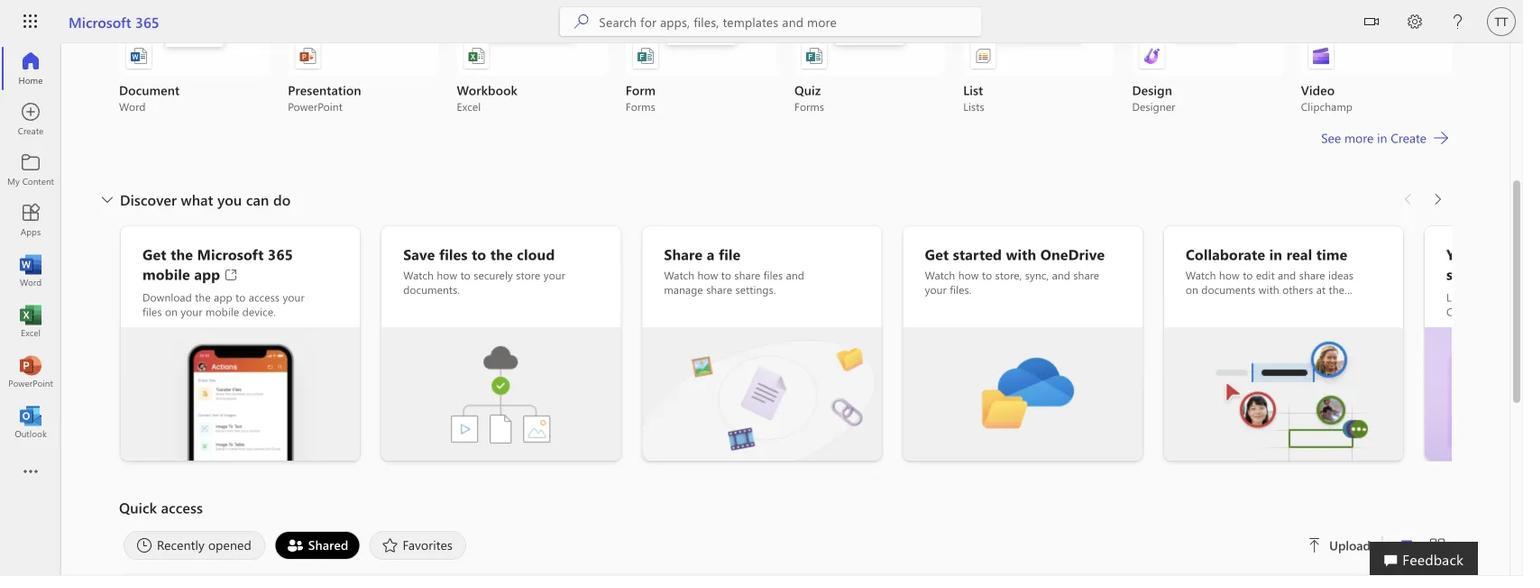 Task type: vqa. For each thing, say whether or not it's contained in the screenshot.
browser
no



Task type: locate. For each thing, give the bounding box(es) containing it.
started
[[953, 244, 1002, 264]]

1 horizontal spatial 365
[[268, 244, 293, 264]]

1 horizontal spatial get
[[925, 244, 949, 264]]

1 horizontal spatial forms
[[795, 99, 824, 114]]

same
[[1186, 297, 1211, 311]]

microsoft up the word document icon at the left top of the page
[[69, 12, 131, 31]]

0 horizontal spatial with
[[1006, 244, 1036, 264]]

learn
[[1447, 290, 1473, 304]]

1 and from the left
[[786, 268, 804, 282]]

share right the manage
[[706, 282, 732, 297]]

design designer
[[1132, 82, 1176, 114]]

on inside download the app to access your files on your mobile device.
[[165, 304, 178, 319]]

the inside get the microsoft 365 mobile app
[[171, 244, 193, 264]]

and for share a file
[[786, 268, 804, 282]]

recently opened element
[[124, 531, 266, 560]]

and inside the collaborate in real time watch how to edit and share ideas on documents with others at the same time.
[[1278, 268, 1296, 282]]

0 vertical spatial with
[[1006, 244, 1036, 264]]

how
[[437, 268, 457, 282], [698, 268, 718, 282], [958, 268, 979, 282], [1219, 268, 1240, 282], [1476, 290, 1497, 304]]

365 up the word document icon at the left top of the page
[[135, 12, 159, 31]]

0 horizontal spatial and
[[786, 268, 804, 282]]

3 watch from the left
[[925, 268, 955, 282]]

get the microsoft 365 mobile app
[[142, 244, 293, 284]]

app down get the microsoft 365 mobile app
[[214, 290, 232, 304]]

access
[[249, 290, 280, 304], [161, 498, 203, 517]]

how inside the collaborate in real time watch how to edit and share ideas on documents with others at the same time.
[[1219, 268, 1240, 282]]

in-
[[1504, 244, 1523, 264]]

to inside share a file watch how to share files and manage share settings.
[[721, 268, 731, 282]]

watch down started
[[925, 268, 955, 282]]

1 vertical spatial app
[[214, 290, 232, 304]]

365 inside microsoft 365 banner
[[135, 12, 159, 31]]

download the app to access your files on your mobile device.
[[142, 290, 305, 319]]

mobile inside download the app to access your files on your mobile device.
[[206, 304, 239, 319]]

2 vertical spatial files
[[142, 304, 162, 319]]

how inside get started with onedrive watch how to store, sync, and share your files.
[[958, 268, 979, 282]]

the
[[171, 244, 193, 264], [490, 244, 513, 264], [1329, 282, 1345, 297], [195, 290, 211, 304]]

with up store,
[[1006, 244, 1036, 264]]

get up download
[[142, 244, 167, 264]]

forms inside "form forms"
[[626, 99, 655, 114]]

1 horizontal spatial in
[[1377, 129, 1387, 146]]

0 vertical spatial 365
[[135, 12, 159, 31]]

how inside save files to the cloud watch how to securely store your documents.
[[437, 268, 457, 282]]

favorites
[[403, 537, 453, 553]]

app inside download the app to access your files on your mobile device.
[[214, 290, 232, 304]]

navigation
[[0, 43, 61, 447]]

the up securely
[[490, 244, 513, 264]]

2 get from the left
[[925, 244, 949, 264]]

get the microsoft 365 mobile app image
[[121, 327, 360, 461]]

app up download the app to access your files on your mobile device.
[[194, 264, 220, 284]]

outlook image
[[22, 413, 40, 431]]

on left documents at the right of page
[[1186, 282, 1198, 297]]

and right 'edit'
[[1278, 268, 1296, 282]]

0 horizontal spatial mobile
[[142, 264, 190, 284]]

0 horizontal spatial access
[[161, 498, 203, 517]]

1 horizontal spatial and
[[1052, 268, 1070, 282]]

forms down "quiz"
[[795, 99, 824, 114]]

with inside the collaborate in real time watch how to edit and share ideas on documents with others at the same time.
[[1259, 282, 1279, 297]]

1 watch from the left
[[403, 268, 434, 282]]

2 forms from the left
[[795, 99, 824, 114]]

with inside get started with onedrive watch how to store, sync, and share your files.
[[1006, 244, 1036, 264]]

watch inside share a file watch how to share files and manage share settings.
[[664, 268, 695, 282]]

1 horizontal spatial with
[[1259, 282, 1279, 297]]

microsoft inside get the microsoft 365 mobile app
[[197, 244, 264, 264]]

the inside the collaborate in real time watch how to edit and share ideas on documents with others at the same time.
[[1329, 282, 1345, 297]]

get started with onedrive image
[[903, 327, 1142, 461]]

watch inside the collaborate in real time watch how to edit and share ideas on documents with others at the same time.
[[1186, 268, 1216, 282]]

1 vertical spatial with
[[1259, 282, 1279, 297]]

list
[[963, 82, 983, 98]]

watch down save
[[403, 268, 434, 282]]

forms down form
[[626, 99, 655, 114]]

o
[[1523, 244, 1523, 264]]

share inside the collaborate in real time watch how to edit and share ideas on documents with others at the same time.
[[1299, 268, 1325, 282]]

the right download
[[195, 290, 211, 304]]

in right more
[[1377, 129, 1387, 146]]

get
[[142, 244, 167, 264], [925, 244, 949, 264]]

clipchamp
[[1301, 99, 1353, 114]]

powerpoint image
[[22, 363, 40, 381]]

file
[[719, 244, 741, 264]]

watch inside save files to the cloud watch how to securely store your documents.
[[403, 268, 434, 282]]

1 get from the left
[[142, 244, 167, 264]]

tab list containing recently opened
[[119, 531, 1286, 560]]

recently
[[157, 537, 205, 553]]

discover what you can do
[[120, 190, 291, 209]]

how inside your all-in-o learn how to ed
[[1476, 290, 1497, 304]]

word
[[119, 99, 146, 114]]

and right settings.
[[786, 268, 804, 282]]

forms for form
[[626, 99, 655, 114]]

excel image
[[22, 312, 40, 330]]

with
[[1006, 244, 1036, 264], [1259, 282, 1279, 297]]

share
[[664, 244, 703, 264]]

1 vertical spatial microsoft
[[197, 244, 264, 264]]

0 vertical spatial in
[[1377, 129, 1387, 146]]

to down get the microsoft 365 mobile app
[[235, 290, 246, 304]]

how down started
[[958, 268, 979, 282]]

you
[[217, 190, 242, 209]]

how down a
[[698, 268, 718, 282]]

0 horizontal spatial microsoft
[[69, 12, 131, 31]]

how right the learn
[[1476, 290, 1497, 304]]

0 vertical spatial files
[[439, 244, 468, 264]]

get left started
[[925, 244, 949, 264]]

365 down do at top
[[268, 244, 293, 264]]

powerpoint presentation image
[[299, 47, 317, 65]]

1 horizontal spatial access
[[249, 290, 280, 304]]

0 horizontal spatial 365
[[135, 12, 159, 31]]

0 vertical spatial microsoft
[[69, 12, 131, 31]]

4 watch from the left
[[1186, 268, 1216, 282]]

store,
[[995, 268, 1022, 282]]

0 horizontal spatial on
[[165, 304, 178, 319]]

2 horizontal spatial and
[[1278, 268, 1296, 282]]

how for your all-in-o
[[1476, 290, 1497, 304]]

presentation powerpoint
[[288, 82, 361, 114]]

the up download
[[171, 244, 193, 264]]

3 and from the left
[[1278, 268, 1296, 282]]

to inside the collaborate in real time watch how to edit and share ideas on documents with others at the same time.
[[1243, 268, 1253, 282]]

Search box. Suggestions appear as you type. search field
[[599, 7, 982, 36]]

to down file
[[721, 268, 731, 282]]

forms
[[626, 99, 655, 114], [795, 99, 824, 114]]

watch up same
[[1186, 268, 1216, 282]]

share down file
[[734, 268, 761, 282]]

2 horizontal spatial files
[[764, 268, 783, 282]]

with left 'others'
[[1259, 282, 1279, 297]]

0 horizontal spatial files
[[142, 304, 162, 319]]

how left securely
[[437, 268, 457, 282]]

0 vertical spatial app
[[194, 264, 220, 284]]

share down the real
[[1299, 268, 1325, 282]]


[[1364, 14, 1379, 29]]

microsoft
[[69, 12, 131, 31], [197, 244, 264, 264]]

feedback button
[[1370, 542, 1478, 576]]

list
[[119, 0, 1452, 114]]

to inside download the app to access your files on your mobile device.
[[235, 290, 246, 304]]

to left store,
[[982, 268, 992, 282]]

none search field inside microsoft 365 banner
[[559, 7, 982, 36]]


[[1308, 538, 1322, 553]]

to
[[472, 244, 486, 264], [460, 268, 471, 282], [721, 268, 731, 282], [982, 268, 992, 282], [1243, 268, 1253, 282], [235, 290, 246, 304], [1500, 290, 1510, 304]]

1 vertical spatial in
[[1269, 244, 1283, 264]]

and for collaborate in real time
[[1278, 268, 1296, 282]]

the inside download the app to access your files on your mobile device.
[[195, 290, 211, 304]]

1 horizontal spatial microsoft
[[197, 244, 264, 264]]

microsoft up download the app to access your files on your mobile device.
[[197, 244, 264, 264]]

watch down share
[[664, 268, 695, 282]]

None search field
[[559, 7, 982, 36]]

designer design image
[[1143, 47, 1161, 65], [1143, 47, 1161, 65]]

tt
[[1495, 14, 1508, 28]]

files inside share a file watch how to share files and manage share settings.
[[764, 268, 783, 282]]

0 vertical spatial mobile
[[142, 264, 190, 284]]

get inside get started with onedrive watch how to store, sync, and share your files.
[[925, 244, 949, 264]]

workbook
[[457, 82, 518, 98]]

recently opened
[[157, 537, 251, 553]]

and down onedrive
[[1052, 268, 1070, 282]]

ed
[[1513, 290, 1523, 304]]

ideas
[[1328, 268, 1354, 282]]

see more in create
[[1321, 129, 1427, 146]]

new quiz image
[[805, 47, 823, 65]]

share down onedrive
[[1073, 268, 1100, 282]]

feedback
[[1403, 549, 1464, 569]]

forms survey image
[[636, 47, 655, 65]]

device.
[[242, 304, 276, 319]]

in
[[1377, 129, 1387, 146], [1269, 244, 1283, 264]]

list lists
[[963, 82, 984, 114]]

1 vertical spatial mobile
[[206, 304, 239, 319]]

0 horizontal spatial in
[[1269, 244, 1283, 264]]

0 vertical spatial on
[[1186, 282, 1198, 297]]

edit
[[1256, 268, 1275, 282]]

what
[[181, 190, 213, 209]]

mobile inside get the microsoft 365 mobile app
[[142, 264, 190, 284]]

discover
[[120, 190, 177, 209]]

opened
[[208, 537, 251, 553]]

and inside get started with onedrive watch how to store, sync, and share your files.
[[1052, 268, 1070, 282]]

1 horizontal spatial files
[[439, 244, 468, 264]]

files
[[439, 244, 468, 264], [764, 268, 783, 282], [142, 304, 162, 319]]

1 horizontal spatial on
[[1186, 282, 1198, 297]]

quiz
[[795, 82, 821, 98]]

the inside save files to the cloud watch how to securely store your documents.
[[490, 244, 513, 264]]

1 vertical spatial 365
[[268, 244, 293, 264]]

mobile left device.
[[206, 304, 239, 319]]

your
[[544, 268, 565, 282], [925, 282, 947, 297], [283, 290, 305, 304], [181, 304, 203, 319]]

1 vertical spatial files
[[764, 268, 783, 282]]

and inside share a file watch how to share files and manage share settings.
[[786, 268, 804, 282]]

powerpoint
[[288, 99, 343, 114]]

to left 'edit'
[[1243, 268, 1253, 282]]

cloud
[[517, 244, 555, 264]]

1 horizontal spatial mobile
[[206, 304, 239, 319]]

home image
[[22, 60, 40, 78]]

1 vertical spatial on
[[165, 304, 178, 319]]

app
[[194, 264, 220, 284], [214, 290, 232, 304]]

at
[[1316, 282, 1326, 297]]

on down get the microsoft 365 mobile app
[[165, 304, 178, 319]]

share a file image
[[642, 327, 882, 461]]

mobile up download
[[142, 264, 190, 284]]

access down get the microsoft 365 mobile app
[[249, 290, 280, 304]]

0 horizontal spatial get
[[142, 244, 167, 264]]

2 watch from the left
[[664, 268, 695, 282]]

your left files.
[[925, 282, 947, 297]]

the right at
[[1329, 282, 1345, 297]]

get inside get the microsoft 365 mobile app
[[142, 244, 167, 264]]

to left ed
[[1500, 290, 1510, 304]]

get for get started with onedrive watch how to store, sync, and share your files.
[[925, 244, 949, 264]]

your right store
[[544, 268, 565, 282]]

forms for quiz
[[795, 99, 824, 114]]

in up 'edit'
[[1269, 244, 1283, 264]]

download
[[142, 290, 192, 304]]

tab list
[[119, 531, 1286, 560]]

access up recently
[[161, 498, 203, 517]]

0 horizontal spatial forms
[[626, 99, 655, 114]]

share
[[734, 268, 761, 282], [1073, 268, 1100, 282], [1299, 268, 1325, 282], [706, 282, 732, 297]]

how down collaborate
[[1219, 268, 1240, 282]]

on
[[1186, 282, 1198, 297], [165, 304, 178, 319]]

0 vertical spatial access
[[249, 290, 280, 304]]

do
[[273, 190, 291, 209]]

watch
[[403, 268, 434, 282], [664, 268, 695, 282], [925, 268, 955, 282], [1186, 268, 1216, 282]]

1 forms from the left
[[626, 99, 655, 114]]

2 and from the left
[[1052, 268, 1070, 282]]

and
[[786, 268, 804, 282], [1052, 268, 1070, 282], [1278, 268, 1296, 282]]

time
[[1316, 244, 1348, 264]]



Task type: describe. For each thing, give the bounding box(es) containing it.
your inside save files to the cloud watch how to securely store your documents.
[[544, 268, 565, 282]]

create new element
[[119, 0, 1452, 185]]

your
[[1447, 244, 1478, 264]]

documents.
[[403, 282, 460, 297]]

get started with onedrive watch how to store, sync, and share your files.
[[925, 244, 1105, 297]]

time.
[[1214, 297, 1238, 311]]

others
[[1282, 282, 1313, 297]]

collaborate in real time watch how to edit and share ideas on documents with others at the same time.
[[1186, 244, 1354, 311]]

sync,
[[1025, 268, 1049, 282]]

a
[[707, 244, 715, 264]]

see
[[1321, 129, 1341, 146]]

document word
[[119, 82, 180, 114]]

1 vertical spatial access
[[161, 498, 203, 517]]

can
[[246, 190, 269, 209]]

favorites element
[[369, 531, 466, 560]]

form
[[626, 82, 656, 98]]

manage
[[664, 282, 703, 297]]

more
[[1345, 129, 1374, 146]]

on inside the collaborate in real time watch how to edit and share ideas on documents with others at the same time.
[[1186, 282, 1198, 297]]

quick access
[[119, 498, 203, 517]]

microsoft 365
[[69, 12, 159, 31]]

word document image
[[130, 47, 148, 65]]

share inside get started with onedrive watch how to store, sync, and share your files.
[[1073, 268, 1100, 282]]

collaborate
[[1186, 244, 1265, 264]]

clipchamp video image
[[1312, 47, 1330, 65]]

create
[[1391, 129, 1427, 146]]

collaborate in real time image
[[1164, 327, 1403, 461]]

designer
[[1132, 99, 1176, 114]]

design
[[1132, 82, 1172, 98]]

in inside the collaborate in real time watch how to edit and share ideas on documents with others at the same time.
[[1269, 244, 1283, 264]]

recently opened tab
[[119, 531, 270, 560]]

apps image
[[22, 211, 40, 229]]

quiz forms
[[795, 82, 824, 114]]

form forms
[[626, 82, 656, 114]]

files.
[[950, 282, 972, 297]]

in inside the create new element
[[1377, 129, 1387, 146]]

files inside download the app to access your files on your mobile device.
[[142, 304, 162, 319]]

excel
[[457, 99, 481, 114]]

get for get the microsoft 365 mobile app
[[142, 244, 167, 264]]

document
[[119, 82, 180, 98]]

to inside get started with onedrive watch how to store, sync, and share your files.
[[982, 268, 992, 282]]

see more in create link
[[1319, 127, 1452, 149]]

discover what you can do button
[[95, 185, 294, 214]]

quick
[[119, 498, 157, 517]]

securely
[[474, 268, 513, 282]]

to left securely
[[460, 268, 471, 282]]

video clipchamp
[[1301, 82, 1353, 114]]

microsoft 365 banner
[[0, 0, 1523, 46]]

your all-in-o learn how to ed
[[1447, 244, 1523, 319]]

how for get started with onedrive
[[958, 268, 979, 282]]

to inside your all-in-o learn how to ed
[[1500, 290, 1510, 304]]

 button
[[1350, 0, 1393, 46]]

shared tab
[[270, 531, 365, 560]]

list containing document
[[119, 0, 1452, 114]]

video
[[1301, 82, 1335, 98]]

word image
[[22, 262, 40, 280]]

tt button
[[1480, 0, 1523, 43]]

app inside get the microsoft 365 mobile app
[[194, 264, 220, 284]]

to up securely
[[472, 244, 486, 264]]

save files to the cloud watch how to securely store your documents.
[[403, 244, 565, 297]]

excel workbook image
[[468, 47, 486, 65]]

settings.
[[735, 282, 776, 297]]

save files to the cloud image
[[382, 327, 621, 461]]

lists list image
[[974, 47, 992, 65]]

your right device.
[[283, 290, 305, 304]]

microsoft inside microsoft 365 banner
[[69, 12, 131, 31]]

favorites tab
[[365, 531, 471, 560]]

shared element
[[275, 531, 360, 560]]

access inside download the app to access your files on your mobile device.
[[249, 290, 280, 304]]

all-
[[1482, 244, 1504, 264]]

next image
[[1429, 185, 1447, 214]]

your down get the microsoft 365 mobile app
[[181, 304, 203, 319]]

view more apps image
[[22, 464, 40, 482]]

store
[[516, 268, 540, 282]]

workbook excel
[[457, 82, 518, 114]]

how inside share a file watch how to share files and manage share settings.
[[698, 268, 718, 282]]

real
[[1287, 244, 1312, 264]]

presentation
[[288, 82, 361, 98]]

your all-in-one video studio image
[[1425, 327, 1523, 461]]

upload
[[1329, 537, 1371, 554]]

how for collaborate in real time
[[1219, 268, 1240, 282]]

my content image
[[22, 161, 40, 179]]

your inside get started with onedrive watch how to store, sync, and share your files.
[[925, 282, 947, 297]]

share a file watch how to share files and manage share settings.
[[664, 244, 804, 297]]

save
[[403, 244, 435, 264]]

 upload
[[1308, 537, 1371, 554]]

shared
[[308, 537, 349, 553]]

onedrive
[[1040, 244, 1105, 264]]

files inside save files to the cloud watch how to securely store your documents.
[[439, 244, 468, 264]]

documents
[[1202, 282, 1256, 297]]

lists
[[963, 99, 984, 114]]

365 inside get the microsoft 365 mobile app
[[268, 244, 293, 264]]

create image
[[22, 110, 40, 128]]

watch inside get started with onedrive watch how to store, sync, and share your files.
[[925, 268, 955, 282]]



